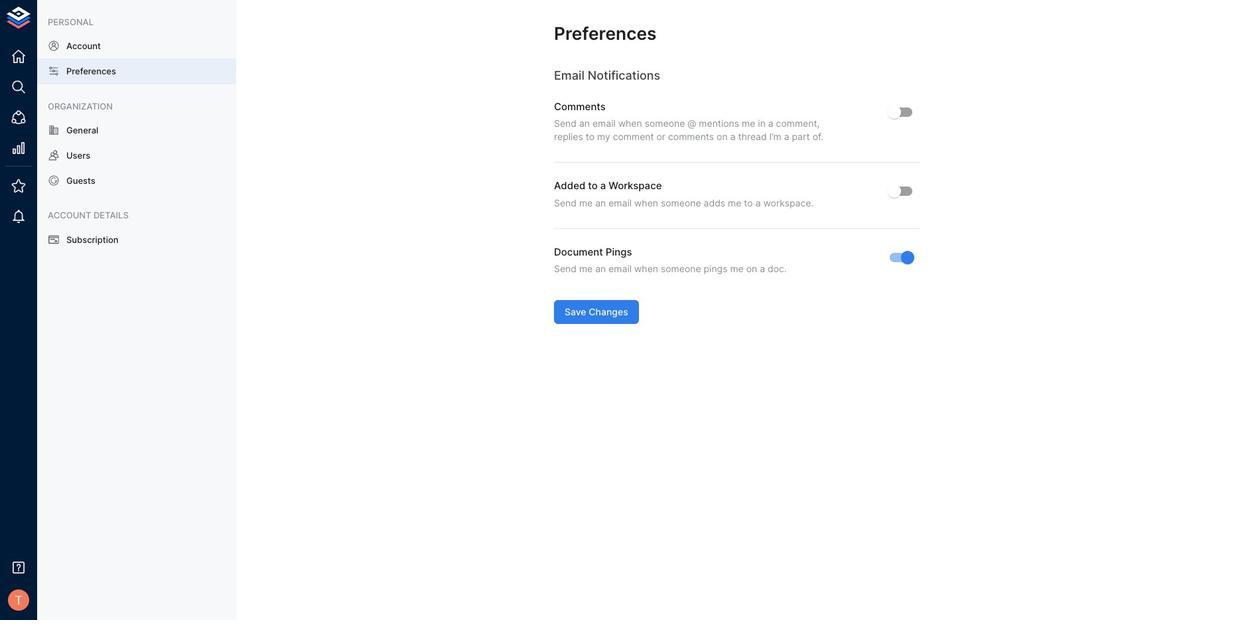 Task type: describe. For each thing, give the bounding box(es) containing it.
@
[[688, 118, 697, 129]]

me right adds
[[728, 197, 742, 208]]

i'm
[[770, 131, 782, 142]]

subscription
[[66, 234, 119, 245]]

of.
[[813, 131, 824, 142]]

mentions
[[699, 118, 740, 129]]

notifications
[[588, 68, 661, 82]]

a right i'm
[[785, 131, 790, 142]]

guests
[[66, 175, 95, 186]]

document pings send me an email when someone pings me on a doc.
[[554, 246, 787, 275]]

pings
[[606, 246, 632, 258]]

added to a workspace send me an email when someone adds me to a workspace.
[[554, 180, 814, 208]]

when inside added to a workspace send me an email when someone adds me to a workspace.
[[635, 197, 659, 208]]

0 vertical spatial preferences
[[554, 23, 657, 44]]

comments
[[554, 100, 606, 113]]

a down mentions
[[731, 131, 736, 142]]

my
[[598, 131, 611, 142]]

part
[[792, 131, 810, 142]]

on inside document pings send me an email when someone pings me on a doc.
[[747, 263, 758, 275]]

added
[[554, 180, 586, 192]]

document
[[554, 246, 603, 258]]

account
[[48, 210, 91, 221]]

comments
[[669, 131, 715, 142]]

users link
[[37, 143, 236, 168]]

preferences link
[[37, 59, 236, 84]]

on inside comments send an email when someone @ mentions me in a comment, replies to my comment or comments on a thread i'm a part of.
[[717, 131, 728, 142]]

a inside document pings send me an email when someone pings me on a doc.
[[760, 263, 766, 275]]

email inside document pings send me an email when someone pings me on a doc.
[[609, 263, 632, 275]]

someone inside document pings send me an email when someone pings me on a doc.
[[661, 263, 702, 275]]

me right pings
[[731, 263, 744, 275]]

thread
[[739, 131, 767, 142]]

adds
[[704, 197, 726, 208]]

me down added
[[580, 197, 593, 208]]

someone inside added to a workspace send me an email when someone adds me to a workspace.
[[661, 197, 702, 208]]

send inside added to a workspace send me an email when someone adds me to a workspace.
[[554, 197, 577, 208]]

2 vertical spatial to
[[744, 197, 753, 208]]

general
[[66, 125, 98, 135]]

when inside document pings send me an email when someone pings me on a doc.
[[635, 263, 659, 275]]

save changes
[[565, 306, 629, 317]]

send inside comments send an email when someone @ mentions me in a comment, replies to my comment or comments on a thread i'm a part of.
[[554, 118, 577, 129]]

1 vertical spatial to
[[588, 180, 598, 192]]

or
[[657, 131, 666, 142]]

a left workspace.
[[756, 197, 761, 208]]

an inside comments send an email when someone @ mentions me in a comment, replies to my comment or comments on a thread i'm a part of.
[[580, 118, 590, 129]]

general link
[[37, 117, 236, 143]]

comment
[[613, 131, 654, 142]]

me inside comments send an email when someone @ mentions me in a comment, replies to my comment or comments on a thread i'm a part of.
[[742, 118, 756, 129]]



Task type: vqa. For each thing, say whether or not it's contained in the screenshot.
Subscription link
yes



Task type: locate. For each thing, give the bounding box(es) containing it.
doc.
[[768, 263, 787, 275]]

save
[[565, 306, 587, 317]]

email down the workspace
[[609, 197, 632, 208]]

someone
[[645, 118, 685, 129], [661, 197, 702, 208], [661, 263, 702, 275]]

0 horizontal spatial on
[[717, 131, 728, 142]]

on down mentions
[[717, 131, 728, 142]]

when down the workspace
[[635, 197, 659, 208]]

0 vertical spatial email
[[593, 118, 616, 129]]

preferences up email notifications
[[554, 23, 657, 44]]

an
[[580, 118, 590, 129], [596, 197, 606, 208], [596, 263, 606, 275]]

1 vertical spatial someone
[[661, 197, 702, 208]]

0 vertical spatial on
[[717, 131, 728, 142]]

1 horizontal spatial on
[[747, 263, 758, 275]]

someone left adds
[[661, 197, 702, 208]]

0 vertical spatial to
[[586, 131, 595, 142]]

1 vertical spatial email
[[609, 197, 632, 208]]

1 vertical spatial an
[[596, 197, 606, 208]]

email
[[593, 118, 616, 129], [609, 197, 632, 208], [609, 263, 632, 275]]

3 send from the top
[[554, 263, 577, 275]]

0 vertical spatial send
[[554, 118, 577, 129]]

a left doc.
[[760, 263, 766, 275]]

guests link
[[37, 168, 236, 193]]

t button
[[4, 586, 33, 615]]

0 vertical spatial when
[[619, 118, 643, 129]]

account link
[[37, 33, 236, 59]]

2 send from the top
[[554, 197, 577, 208]]

email notifications
[[554, 68, 661, 82]]

to right added
[[588, 180, 598, 192]]

a
[[769, 118, 774, 129], [731, 131, 736, 142], [785, 131, 790, 142], [601, 180, 606, 192], [756, 197, 761, 208], [760, 263, 766, 275]]

when up save changes button
[[635, 263, 659, 275]]

users
[[66, 150, 90, 161]]

to left my on the left top of the page
[[586, 131, 595, 142]]

workspace.
[[764, 197, 814, 208]]

an up pings
[[596, 197, 606, 208]]

2 vertical spatial email
[[609, 263, 632, 275]]

email down pings
[[609, 263, 632, 275]]

send up replies
[[554, 118, 577, 129]]

0 vertical spatial an
[[580, 118, 590, 129]]

me left in
[[742, 118, 756, 129]]

email
[[554, 68, 585, 82]]

to right adds
[[744, 197, 753, 208]]

send
[[554, 118, 577, 129], [554, 197, 577, 208], [554, 263, 577, 275]]

someone up or
[[645, 118, 685, 129]]

me down document
[[580, 263, 593, 275]]

personal
[[48, 17, 94, 27]]

when
[[619, 118, 643, 129], [635, 197, 659, 208], [635, 263, 659, 275]]

send down added
[[554, 197, 577, 208]]

1 vertical spatial send
[[554, 197, 577, 208]]

preferences
[[554, 23, 657, 44], [66, 66, 116, 77]]

email up my on the left top of the page
[[593, 118, 616, 129]]

account details
[[48, 210, 129, 221]]

changes
[[589, 306, 629, 317]]

0 horizontal spatial preferences
[[66, 66, 116, 77]]

preferences down account
[[66, 66, 116, 77]]

save changes button
[[554, 300, 639, 324]]

1 horizontal spatial preferences
[[554, 23, 657, 44]]

workspace
[[609, 180, 662, 192]]

a right in
[[769, 118, 774, 129]]

1 vertical spatial on
[[747, 263, 758, 275]]

send inside document pings send me an email when someone pings me on a doc.
[[554, 263, 577, 275]]

1 vertical spatial preferences
[[66, 66, 116, 77]]

when inside comments send an email when someone @ mentions me in a comment, replies to my comment or comments on a thread i'm a part of.
[[619, 118, 643, 129]]

email inside added to a workspace send me an email when someone adds me to a workspace.
[[609, 197, 632, 208]]

comments send an email when someone @ mentions me in a comment, replies to my comment or comments on a thread i'm a part of.
[[554, 100, 824, 142]]

someone inside comments send an email when someone @ mentions me in a comment, replies to my comment or comments on a thread i'm a part of.
[[645, 118, 685, 129]]

account
[[66, 41, 101, 51]]

an inside document pings send me an email when someone pings me on a doc.
[[596, 263, 606, 275]]

when up comment
[[619, 118, 643, 129]]

on left doc.
[[747, 263, 758, 275]]

me
[[742, 118, 756, 129], [580, 197, 593, 208], [728, 197, 742, 208], [580, 263, 593, 275], [731, 263, 744, 275]]

comment,
[[777, 118, 820, 129]]

2 vertical spatial someone
[[661, 263, 702, 275]]

1 vertical spatial when
[[635, 197, 659, 208]]

0 vertical spatial someone
[[645, 118, 685, 129]]

on
[[717, 131, 728, 142], [747, 263, 758, 275]]

t
[[15, 593, 22, 607]]

2 vertical spatial when
[[635, 263, 659, 275]]

to
[[586, 131, 595, 142], [588, 180, 598, 192], [744, 197, 753, 208]]

2 vertical spatial send
[[554, 263, 577, 275]]

to inside comments send an email when someone @ mentions me in a comment, replies to my comment or comments on a thread i'm a part of.
[[586, 131, 595, 142]]

an down pings
[[596, 263, 606, 275]]

email inside comments send an email when someone @ mentions me in a comment, replies to my comment or comments on a thread i'm a part of.
[[593, 118, 616, 129]]

send down document
[[554, 263, 577, 275]]

a left the workspace
[[601, 180, 606, 192]]

1 send from the top
[[554, 118, 577, 129]]

an down comments
[[580, 118, 590, 129]]

someone left pings
[[661, 263, 702, 275]]

details
[[94, 210, 129, 221]]

2 vertical spatial an
[[596, 263, 606, 275]]

organization
[[48, 101, 113, 111]]

pings
[[704, 263, 728, 275]]

subscription link
[[37, 227, 236, 252]]

an inside added to a workspace send me an email when someone adds me to a workspace.
[[596, 197, 606, 208]]

in
[[758, 118, 766, 129]]

replies
[[554, 131, 583, 142]]



